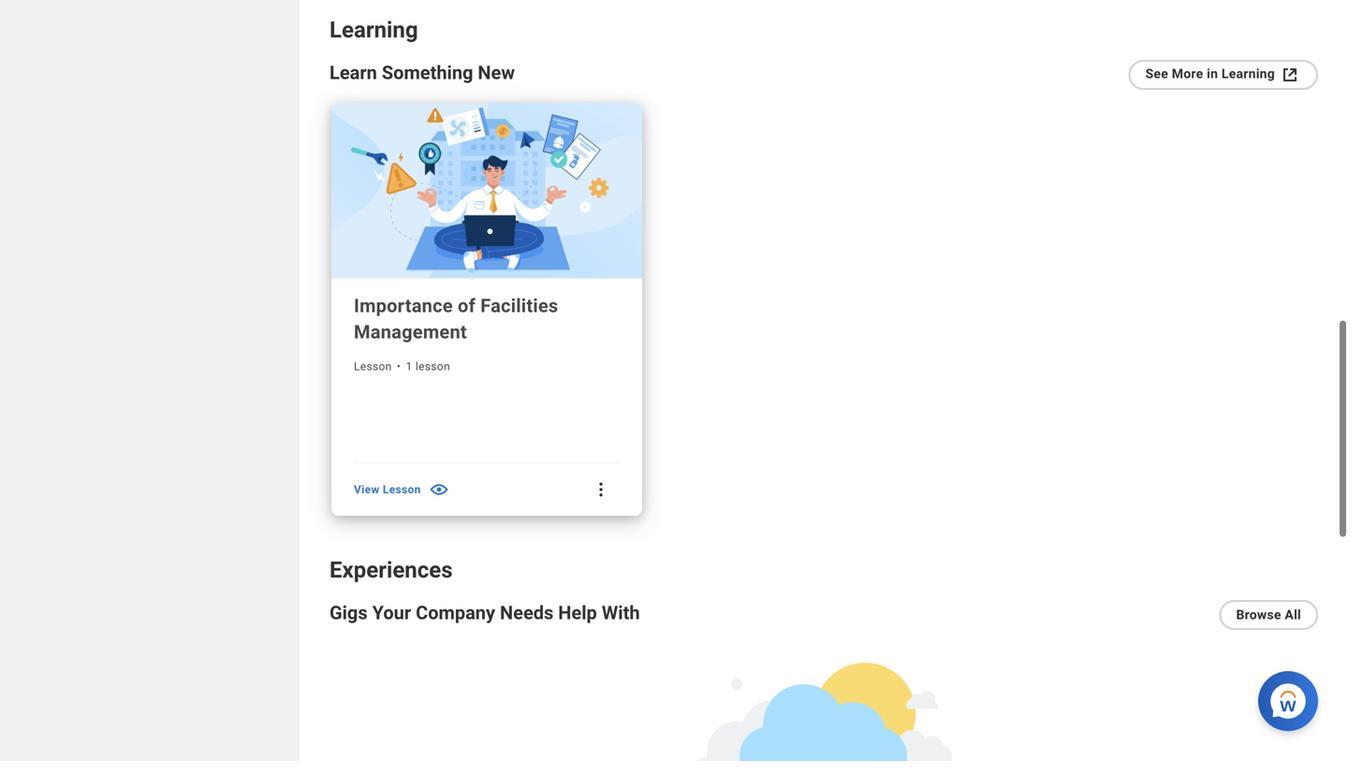 Task type: locate. For each thing, give the bounding box(es) containing it.
learning right in
[[1222, 66, 1275, 82]]

browse all
[[1236, 607, 1301, 623]]

importance of facilities management image
[[331, 103, 642, 279]]

lesson
[[354, 360, 392, 373], [383, 483, 421, 496]]

in
[[1207, 66, 1218, 82]]

view lesson
[[354, 483, 421, 496]]

experiences
[[330, 556, 453, 583]]

see
[[1145, 66, 1168, 82]]

importance of facilities management element
[[354, 479, 450, 500]]

1 vertical spatial lesson
[[383, 483, 421, 496]]

learning up learn
[[330, 17, 418, 43]]

of
[[458, 295, 476, 317]]

something
[[382, 62, 473, 84]]

0 vertical spatial learning
[[330, 17, 418, 43]]

visible image
[[428, 479, 450, 500]]

gigs
[[330, 602, 368, 624]]

lesson left 1
[[354, 360, 392, 373]]

learn something new
[[330, 62, 515, 84]]

see more in learning
[[1145, 66, 1275, 82]]

lesson right view
[[383, 483, 421, 496]]

importance of facilities management
[[354, 295, 558, 343]]

1 horizontal spatial learning
[[1222, 66, 1275, 82]]

1 vertical spatial learning
[[1222, 66, 1275, 82]]

1 lesson
[[406, 360, 450, 373]]

1
[[406, 360, 412, 373]]

learning
[[330, 17, 418, 43], [1222, 66, 1275, 82]]

0 horizontal spatial learning
[[330, 17, 418, 43]]

see more in learning link
[[1129, 60, 1318, 90]]



Task type: vqa. For each thing, say whether or not it's contained in the screenshot.
Browse All
yes



Task type: describe. For each thing, give the bounding box(es) containing it.
lesson
[[416, 360, 450, 373]]

related actions vertical image
[[592, 480, 610, 499]]

with
[[602, 602, 640, 624]]

0 vertical spatial lesson
[[354, 360, 392, 373]]

view
[[354, 483, 380, 496]]

browse all link
[[1219, 600, 1318, 630]]

importance of facilities management link
[[354, 293, 620, 345]]

external link element
[[1279, 64, 1301, 86]]

company
[[416, 602, 495, 624]]

your
[[372, 602, 411, 624]]

needs
[[500, 602, 554, 624]]

gigs your company needs help with
[[330, 602, 640, 624]]

more
[[1172, 66, 1203, 82]]

new
[[478, 62, 515, 84]]

all
[[1285, 607, 1301, 623]]

learn
[[330, 62, 377, 84]]

lesson inside importance of facilities management element
[[383, 483, 421, 496]]

help
[[558, 602, 597, 624]]

browse
[[1236, 607, 1281, 623]]

external link image
[[1279, 64, 1301, 86]]

importance
[[354, 295, 453, 317]]

management
[[354, 321, 467, 343]]

facilities
[[480, 295, 558, 317]]



